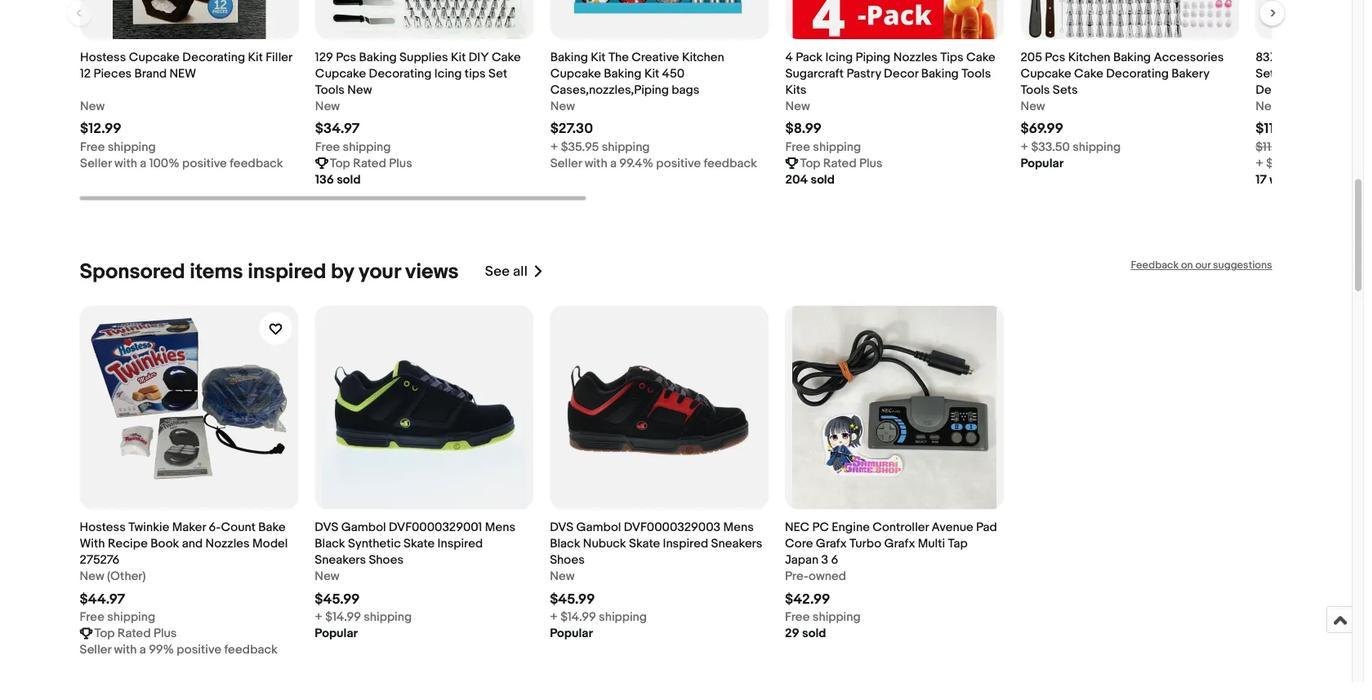 Task type: describe. For each thing, give the bounding box(es) containing it.
feedback inside text field
[[224, 644, 278, 658]]

dvf0000329001
[[389, 521, 482, 536]]

controller
[[872, 521, 929, 536]]

shipping inside 4 pack icing piping nozzles tips cake sugarcraft pastry decor baking tools kits new $8.99 free shipping
[[813, 141, 861, 155]]

book
[[150, 537, 179, 552]]

popular for dvs gambol dvf0000329003 mens black nubuck skate inspired sneakers shoes new $45.99 + $14.99 shipping popular
[[550, 627, 593, 642]]

tools inside 4 pack icing piping nozzles tips cake sugarcraft pastry decor baking tools kits new $8.99 free shipping
[[961, 67, 991, 82]]

positive inside baking kit the creative kitchen cupcake baking kit 450 cases,nozzles,piping bags new $27.30 + $35.95 shipping seller with a 99.4% positive feedback
[[656, 157, 700, 172]]

Seller with a 100% positive feedback text field
[[80, 156, 283, 172]]

$45.99 text field
[[550, 592, 595, 609]]

shipping inside 83x cake decoratin new $11.39 $11.99 + $3.00 shipping 17 watchers
[[1301, 157, 1349, 172]]

$12.99
[[80, 121, 121, 138]]

tips
[[940, 51, 963, 65]]

with inside text field
[[114, 644, 137, 658]]

136 sold text field
[[315, 172, 360, 189]]

free shipping text field for $44.97
[[80, 610, 155, 627]]

new
[[169, 67, 196, 82]]

$14.99 for dvs gambol dvf0000329001 mens black synthetic skate inspired sneakers shoes new $45.99 + $14.99 shipping popular
[[325, 611, 361, 626]]

Seller with a 99.4% positive feedback text field
[[550, 156, 757, 172]]

decoratin
[[1312, 51, 1364, 65]]

new inside dvs gambol dvf0000329003 mens black nubuck skate inspired sneakers shoes new $45.99 + $14.99 shipping popular
[[550, 570, 575, 585]]

129
[[315, 51, 333, 65]]

$45.99 text field
[[315, 592, 360, 609]]

cake for $34.97
[[491, 51, 520, 65]]

a inside text field
[[140, 644, 146, 658]]

83x cake decoratin new $11.39 $11.99 + $3.00 shipping 17 watchers
[[1255, 51, 1364, 188]]

shipping inside '205 pcs kitchen baking accessories cupcake cake decorating bakery tools sets new $69.99 + $33.50 shipping popular'
[[1072, 141, 1120, 155]]

tips
[[464, 67, 485, 82]]

plus for $44.97
[[154, 627, 177, 642]]

previous price $11.99 5% off text field
[[1255, 140, 1327, 156]]

top rated plus text field for $44.97
[[94, 627, 177, 643]]

kit left "the"
[[590, 51, 605, 65]]

shipping inside hostess twinkie maker 6-count bake with recipe book and nozzles model 275276 new (other) $44.97 free shipping
[[107, 611, 155, 626]]

17 watchers text field
[[1255, 172, 1320, 189]]

a inside new $12.99 free shipping seller with a 100% positive feedback
[[140, 157, 146, 172]]

$45.99 for dvs gambol dvf0000329001 mens black synthetic skate inspired sneakers shoes new $45.99 + $14.99 shipping popular
[[315, 592, 360, 609]]

feedback
[[1131, 260, 1179, 272]]

free inside hostess twinkie maker 6-count bake with recipe book and nozzles model 275276 new (other) $44.97 free shipping
[[80, 611, 104, 626]]

$44.97 text field
[[80, 592, 125, 609]]

cupcake inside baking kit the creative kitchen cupcake baking kit 450 cases,nozzles,piping bags new $27.30 + $35.95 shipping seller with a 99.4% positive feedback
[[550, 67, 601, 82]]

brand
[[134, 67, 166, 82]]

pieces
[[93, 67, 131, 82]]

$3.00
[[1266, 157, 1298, 172]]

seller inside text field
[[80, 644, 111, 658]]

your
[[359, 260, 401, 285]]

maker
[[172, 521, 206, 536]]

hostess cupcake decorating kit filler 12 pieces brand new
[[80, 51, 292, 82]]

new text field for $69.99
[[1020, 99, 1045, 115]]

black for dvs gambol dvf0000329003 mens black nubuck skate inspired sneakers shoes new $45.99 + $14.99 shipping popular
[[550, 537, 580, 552]]

supplies
[[399, 51, 448, 65]]

2 grafx from the left
[[884, 537, 915, 552]]

views
[[405, 260, 459, 285]]

top for free
[[800, 157, 820, 172]]

and
[[182, 537, 203, 552]]

$8.99 text field
[[785, 121, 821, 138]]

204 sold text field
[[785, 172, 834, 189]]

watchers
[[1269, 173, 1320, 188]]

new inside 4 pack icing piping nozzles tips cake sugarcraft pastry decor baking tools kits new $8.99 free shipping
[[785, 100, 810, 114]]

owned
[[809, 570, 846, 585]]

6
[[831, 554, 838, 569]]

positive inside new $12.99 free shipping seller with a 100% positive feedback
[[182, 157, 226, 172]]

shipping inside the dvs gambol dvf0000329001 mens black synthetic skate inspired sneakers shoes new $45.99 + $14.99 shipping popular
[[364, 611, 412, 626]]

Pre-owned text field
[[785, 569, 846, 586]]

skate for dvs gambol dvf0000329001 mens black synthetic skate inspired sneakers shoes new $45.99 + $14.99 shipping popular
[[404, 537, 435, 552]]

4 pack icing piping nozzles tips cake sugarcraft pastry decor baking tools kits new $8.99 free shipping
[[785, 51, 995, 155]]

new inside '205 pcs kitchen baking accessories cupcake cake decorating bakery tools sets new $69.99 + $33.50 shipping popular'
[[1020, 100, 1045, 114]]

gambol for dvs gambol dvf0000329003 mens black nubuck skate inspired sneakers shoes new $45.99 + $14.99 shipping popular
[[576, 521, 621, 536]]

feedback inside baking kit the creative kitchen cupcake baking kit 450 cases,nozzles,piping bags new $27.30 + $35.95 shipping seller with a 99.4% positive feedback
[[703, 157, 757, 172]]

our
[[1195, 260, 1211, 272]]

shipping inside dvs gambol dvf0000329003 mens black nubuck skate inspired sneakers shoes new $45.99 + $14.99 shipping popular
[[599, 611, 647, 626]]

dvs gambol dvf0000329003 mens black nubuck skate inspired sneakers shoes new $45.99 + $14.99 shipping popular
[[550, 521, 762, 642]]

450
[[662, 67, 684, 82]]

piping
[[855, 51, 890, 65]]

avenue
[[931, 521, 973, 536]]

dvs gambol dvf0000329001 mens black synthetic skate inspired sneakers shoes new $45.99 + $14.99 shipping popular
[[315, 521, 515, 642]]

baking kit the creative kitchen cupcake baking kit 450 cases,nozzles,piping bags new $27.30 + $35.95 shipping seller with a 99.4% positive feedback
[[550, 51, 757, 172]]

see
[[485, 264, 510, 281]]

recipe
[[108, 537, 148, 552]]

136 sold
[[315, 173, 360, 188]]

count
[[221, 521, 256, 536]]

tools inside '205 pcs kitchen baking accessories cupcake cake decorating bakery tools sets new $69.99 + $33.50 shipping popular'
[[1020, 83, 1050, 98]]

decor
[[883, 67, 918, 82]]

pastry
[[846, 67, 881, 82]]

+ inside dvs gambol dvf0000329003 mens black nubuck skate inspired sneakers shoes new $45.99 + $14.99 shipping popular
[[550, 611, 558, 626]]

kitchen inside '205 pcs kitchen baking accessories cupcake cake decorating bakery tools sets new $69.99 + $33.50 shipping popular'
[[1068, 51, 1110, 65]]

sets
[[1052, 83, 1077, 98]]

$27.30
[[550, 121, 593, 138]]

top rated plus for $44.97
[[94, 627, 177, 642]]

nec
[[785, 521, 810, 536]]

204 sold
[[785, 173, 834, 188]]

cupcake inside 129 pcs baking supplies kit diy cake cupcake decorating icing tips set tools new new $34.97 free shipping
[[315, 67, 366, 82]]

tap
[[948, 537, 968, 552]]

cake for free
[[966, 51, 995, 65]]

accessories
[[1153, 51, 1224, 65]]

$42.99 text field
[[785, 592, 830, 609]]

sold for free
[[810, 173, 834, 188]]

set
[[488, 67, 507, 82]]

sold for $34.97
[[336, 173, 360, 188]]

engine
[[832, 521, 870, 536]]

bakery
[[1171, 67, 1209, 82]]

$69.99
[[1020, 121, 1063, 138]]

items
[[190, 260, 243, 285]]

+ $35.95 shipping text field
[[550, 140, 649, 156]]

shipping inside new $12.99 free shipping seller with a 100% positive feedback
[[107, 141, 155, 155]]

on
[[1181, 260, 1193, 272]]

new text field for $34.97
[[315, 99, 339, 115]]

12
[[80, 67, 90, 82]]

new text field for $11.39
[[1255, 99, 1280, 115]]

creative
[[631, 51, 679, 65]]

sponsored items inspired by your views
[[80, 260, 459, 285]]

204
[[785, 173, 807, 188]]

$34.97
[[315, 121, 359, 138]]

shoes for dvs gambol dvf0000329001 mens black synthetic skate inspired sneakers shoes new $45.99 + $14.99 shipping popular
[[369, 554, 404, 569]]

$45.99 for dvs gambol dvf0000329003 mens black nubuck skate inspired sneakers shoes new $45.99 + $14.99 shipping popular
[[550, 592, 595, 609]]

kit inside 129 pcs baking supplies kit diy cake cupcake decorating icing tips set tools new new $34.97 free shipping
[[450, 51, 465, 65]]

turbo
[[849, 537, 881, 552]]

top for $34.97
[[329, 157, 350, 172]]

205
[[1020, 51, 1042, 65]]

icing inside 4 pack icing piping nozzles tips cake sugarcraft pastry decor baking tools kits new $8.99 free shipping
[[825, 51, 853, 65]]

mens for dvs gambol dvf0000329003 mens black nubuck skate inspired sneakers shoes new $45.99 + $14.99 shipping popular
[[723, 521, 754, 536]]

4
[[785, 51, 793, 65]]

positive inside text field
[[177, 644, 221, 658]]

nozzles inside 4 pack icing piping nozzles tips cake sugarcraft pastry decor baking tools kits new $8.99 free shipping
[[893, 51, 937, 65]]

$44.97
[[80, 592, 125, 609]]

hostess for hostess cupcake decorating kit filler 12 pieces brand new
[[80, 51, 126, 65]]

$8.99
[[785, 121, 821, 138]]

model
[[252, 537, 288, 552]]

shoes for dvs gambol dvf0000329003 mens black nubuck skate inspired sneakers shoes new $45.99 + $14.99 shipping popular
[[550, 554, 585, 569]]

sugarcraft
[[785, 67, 843, 82]]

baking inside 4 pack icing piping nozzles tips cake sugarcraft pastry decor baking tools kits new $8.99 free shipping
[[921, 67, 958, 82]]

new text field for $27.30
[[550, 99, 575, 115]]

pad
[[976, 521, 997, 536]]

top rated plus for $8.99
[[800, 157, 882, 172]]

cupcake inside hostess cupcake decorating kit filler 12 pieces brand new
[[128, 51, 179, 65]]

new $12.99 free shipping seller with a 100% positive feedback
[[80, 100, 283, 172]]

synthetic
[[348, 537, 401, 552]]

275276
[[80, 554, 119, 569]]

free inside 129 pcs baking supplies kit diy cake cupcake decorating icing tips set tools new new $34.97 free shipping
[[315, 141, 340, 155]]

+ inside 83x cake decoratin new $11.39 $11.99 + $3.00 shipping 17 watchers
[[1255, 157, 1263, 172]]

new inside new $12.99 free shipping seller with a 100% positive feedback
[[80, 100, 104, 114]]

shipping inside nec pc engine controller avenue pad core grafx turbo grafx multi tap japan 3 6 pre-owned $42.99 free shipping 29 sold
[[813, 611, 861, 626]]

seller with a 99% positive feedback
[[80, 644, 278, 658]]

+ inside the dvs gambol dvf0000329001 mens black synthetic skate inspired sneakers shoes new $45.99 + $14.99 shipping popular
[[315, 611, 323, 626]]

99%
[[149, 644, 174, 658]]

rated for $44.97
[[117, 627, 151, 642]]

nec pc engine controller avenue pad core grafx turbo grafx multi tap japan 3 6 pre-owned $42.99 free shipping 29 sold
[[785, 521, 997, 642]]

new inside baking kit the creative kitchen cupcake baking kit 450 cases,nozzles,piping bags new $27.30 + $35.95 shipping seller with a 99.4% positive feedback
[[550, 100, 575, 114]]

feedback on our suggestions
[[1131, 260, 1272, 272]]

inspired for dvs gambol dvf0000329001 mens black synthetic skate inspired sneakers shoes new $45.99 + $14.99 shipping popular
[[437, 537, 483, 552]]



Task type: vqa. For each thing, say whether or not it's contained in the screenshot.


Task type: locate. For each thing, give the bounding box(es) containing it.
skate
[[404, 537, 435, 552], [629, 537, 660, 552]]

icing up sugarcraft
[[825, 51, 853, 65]]

new text field for $8.99
[[785, 99, 810, 115]]

baking down tips
[[921, 67, 958, 82]]

tools inside 129 pcs baking supplies kit diy cake cupcake decorating icing tips set tools new new $34.97 free shipping
[[315, 83, 344, 98]]

decorating inside '205 pcs kitchen baking accessories cupcake cake decorating bakery tools sets new $69.99 + $33.50 shipping popular'
[[1106, 67, 1168, 82]]

shipping
[[107, 141, 155, 155], [342, 141, 390, 155], [601, 141, 649, 155], [813, 141, 861, 155], [1072, 141, 1120, 155], [1301, 157, 1349, 172], [107, 611, 155, 626], [364, 611, 412, 626], [599, 611, 647, 626], [813, 611, 861, 626]]

free shipping text field down $42.99
[[785, 610, 861, 627]]

1 kitchen from the left
[[682, 51, 724, 65]]

+ $33.50 shipping text field
[[1020, 140, 1120, 156]]

grafx up 6
[[816, 537, 847, 552]]

seller inside baking kit the creative kitchen cupcake baking kit 450 cases,nozzles,piping bags new $27.30 + $35.95 shipping seller with a 99.4% positive feedback
[[550, 157, 581, 172]]

+ $14.99 shipping text field for dvs gambol dvf0000329003 mens black nubuck skate inspired sneakers shoes new $45.99 + $14.99 shipping popular
[[550, 610, 647, 627]]

sneakers inside the dvs gambol dvf0000329001 mens black synthetic skate inspired sneakers shoes new $45.99 + $14.99 shipping popular
[[315, 554, 366, 569]]

2 skate from the left
[[629, 537, 660, 552]]

1 dvs from the left
[[315, 521, 338, 536]]

with inside new $12.99 free shipping seller with a 100% positive feedback
[[114, 157, 137, 172]]

+ down $27.30 text field at the top left of the page
[[550, 141, 558, 155]]

cake for shipping
[[1074, 67, 1103, 82]]

+ $14.99 shipping text field down $45.99 text box
[[315, 610, 412, 627]]

sneakers inside dvs gambol dvf0000329003 mens black nubuck skate inspired sneakers shoes new $45.99 + $14.99 shipping popular
[[711, 537, 762, 552]]

Popular text field
[[315, 627, 358, 643], [550, 627, 593, 643]]

grafx down 'controller'
[[884, 537, 915, 552]]

3
[[821, 554, 828, 569]]

popular inside '205 pcs kitchen baking accessories cupcake cake decorating bakery tools sets new $69.99 + $33.50 shipping popular'
[[1020, 157, 1063, 172]]

free down $44.97 text box
[[80, 611, 104, 626]]

a
[[140, 157, 146, 172], [610, 157, 616, 172], [140, 644, 146, 658]]

1 horizontal spatial mens
[[723, 521, 754, 536]]

2 kitchen from the left
[[1068, 51, 1110, 65]]

$34.97 text field
[[315, 121, 359, 138]]

black
[[315, 537, 345, 552], [550, 537, 580, 552]]

0 horizontal spatial grafx
[[816, 537, 847, 552]]

$14.99
[[325, 611, 361, 626], [560, 611, 596, 626]]

sneakers for dvs gambol dvf0000329003 mens black nubuck skate inspired sneakers shoes new $45.99 + $14.99 shipping popular
[[711, 537, 762, 552]]

0 vertical spatial sneakers
[[711, 537, 762, 552]]

skate inside the dvs gambol dvf0000329001 mens black synthetic skate inspired sneakers shoes new $45.99 + $14.99 shipping popular
[[404, 537, 435, 552]]

1 horizontal spatial popular
[[550, 627, 593, 642]]

shipping right $33.50 on the right top of the page
[[1072, 141, 1120, 155]]

0 horizontal spatial $14.99
[[325, 611, 361, 626]]

129 pcs baking supplies kit diy cake cupcake decorating icing tips set tools new new $34.97 free shipping
[[315, 51, 520, 155]]

hostess inside hostess twinkie maker 6-count bake with recipe book and nozzles model 275276 new (other) $44.97 free shipping
[[80, 521, 126, 536]]

positive
[[182, 157, 226, 172], [656, 157, 700, 172], [177, 644, 221, 658]]

free shipping text field down $12.99 text field
[[80, 140, 155, 156]]

dvs for dvs gambol dvf0000329001 mens black synthetic skate inspired sneakers shoes new $45.99 + $14.99 shipping popular
[[315, 521, 338, 536]]

free shipping text field for $42.99
[[785, 610, 861, 627]]

1 horizontal spatial inspired
[[663, 537, 708, 552]]

popular text field down $45.99 text box
[[315, 627, 358, 643]]

1 pcs from the left
[[335, 51, 356, 65]]

popular inside dvs gambol dvf0000329003 mens black nubuck skate inspired sneakers shoes new $45.99 + $14.99 shipping popular
[[550, 627, 593, 642]]

1 horizontal spatial $14.99
[[560, 611, 596, 626]]

core
[[785, 537, 813, 552]]

29
[[785, 627, 799, 642]]

gambol inside the dvs gambol dvf0000329001 mens black synthetic skate inspired sneakers shoes new $45.99 + $14.99 shipping popular
[[341, 521, 386, 536]]

sneakers down synthetic
[[315, 554, 366, 569]]

shipping down $34.97 text field
[[342, 141, 390, 155]]

1 vertical spatial hostess
[[80, 521, 126, 536]]

cake
[[491, 51, 520, 65], [966, 51, 995, 65], [1281, 51, 1310, 65], [1074, 67, 1103, 82]]

mens left nec
[[723, 521, 754, 536]]

icing
[[825, 51, 853, 65], [434, 67, 461, 82]]

positive right 99.4%
[[656, 157, 700, 172]]

new text field up $11.39 text box
[[1255, 99, 1280, 115]]

0 horizontal spatial inspired
[[437, 537, 483, 552]]

$42.99
[[785, 592, 830, 609]]

shipping down $42.99
[[813, 611, 861, 626]]

2 shoes from the left
[[550, 554, 585, 569]]

decorating up new
[[182, 51, 245, 65]]

$11.39 text field
[[1255, 121, 1293, 138]]

the
[[608, 51, 628, 65]]

Free shipping text field
[[785, 140, 861, 156]]

rated for free
[[823, 157, 856, 172]]

1 horizontal spatial nozzles
[[893, 51, 937, 65]]

0 horizontal spatial gambol
[[341, 521, 386, 536]]

black inside the dvs gambol dvf0000329001 mens black synthetic skate inspired sneakers shoes new $45.99 + $14.99 shipping popular
[[315, 537, 345, 552]]

pcs for $69.99
[[1045, 51, 1065, 65]]

1 $45.99 from the left
[[315, 592, 360, 609]]

dvs inside the dvs gambol dvf0000329001 mens black synthetic skate inspired sneakers shoes new $45.99 + $14.99 shipping popular
[[315, 521, 338, 536]]

mens inside the dvs gambol dvf0000329001 mens black synthetic skate inspired sneakers shoes new $45.99 + $14.99 shipping popular
[[485, 521, 515, 536]]

decorating inside hostess cupcake decorating kit filler 12 pieces brand new
[[182, 51, 245, 65]]

$14.99 down $45.99 text field
[[560, 611, 596, 626]]

bake
[[258, 521, 286, 536]]

1 popular text field from the left
[[315, 627, 358, 643]]

baking
[[359, 51, 396, 65], [550, 51, 588, 65], [1113, 51, 1151, 65], [603, 67, 641, 82], [921, 67, 958, 82]]

free shipping text field down $34.97 text field
[[315, 140, 390, 156]]

dvs
[[315, 521, 338, 536], [550, 521, 574, 536]]

positive right 99%
[[177, 644, 221, 658]]

top up "136 sold"
[[329, 157, 350, 172]]

$45.99 inside dvs gambol dvf0000329003 mens black nubuck skate inspired sneakers shoes new $45.99 + $14.99 shipping popular
[[550, 592, 595, 609]]

plus
[[389, 157, 412, 172], [859, 157, 882, 172], [154, 627, 177, 642]]

popular text field down $45.99 text field
[[550, 627, 593, 643]]

shipping down $44.97 text box
[[107, 611, 155, 626]]

all
[[513, 264, 527, 281]]

1 + $14.99 shipping text field from the left
[[315, 610, 412, 627]]

1 horizontal spatial $45.99
[[550, 592, 595, 609]]

sold inside text field
[[336, 173, 360, 188]]

See all text field
[[485, 264, 527, 281]]

baking left "accessories"
[[1113, 51, 1151, 65]]

shoes up $45.99 text field
[[550, 554, 585, 569]]

shipping inside baking kit the creative kitchen cupcake baking kit 450 cases,nozzles,piping bags new $27.30 + $35.95 shipping seller with a 99.4% positive feedback
[[601, 141, 649, 155]]

cupcake up 'brand'
[[128, 51, 179, 65]]

positive right the 100% at top left
[[182, 157, 226, 172]]

sold inside text box
[[810, 173, 834, 188]]

Popular text field
[[1020, 156, 1063, 172]]

+ $14.99 shipping text field for dvs gambol dvf0000329001 mens black synthetic skate inspired sneakers shoes new $45.99 + $14.99 shipping popular
[[315, 610, 412, 627]]

1 $14.99 from the left
[[325, 611, 361, 626]]

hostess up with
[[80, 521, 126, 536]]

2 horizontal spatial top
[[800, 157, 820, 172]]

+ inside '205 pcs kitchen baking accessories cupcake cake decorating bakery tools sets new $69.99 + $33.50 shipping popular'
[[1020, 141, 1028, 155]]

inspired down dvf0000329003
[[663, 537, 708, 552]]

$33.50
[[1031, 141, 1069, 155]]

2 horizontal spatial popular
[[1020, 157, 1063, 172]]

1 horizontal spatial dvs
[[550, 521, 574, 536]]

cupcake inside '205 pcs kitchen baking accessories cupcake cake decorating bakery tools sets new $69.99 + $33.50 shipping popular'
[[1020, 67, 1071, 82]]

seller
[[80, 157, 111, 172], [550, 157, 581, 172], [80, 644, 111, 658]]

cake right 83x
[[1281, 51, 1310, 65]]

seller inside new $12.99 free shipping seller with a 100% positive feedback
[[80, 157, 111, 172]]

2 horizontal spatial decorating
[[1106, 67, 1168, 82]]

6-
[[209, 521, 221, 536]]

0 horizontal spatial top rated plus
[[94, 627, 177, 642]]

inspired for dvs gambol dvf0000329003 mens black nubuck skate inspired sneakers shoes new $45.99 + $14.99 shipping popular
[[663, 537, 708, 552]]

skate down dvf0000329003
[[629, 537, 660, 552]]

twinkie
[[128, 521, 169, 536]]

hostess for hostess twinkie maker 6-count bake with recipe book and nozzles model 275276 new (other) $44.97 free shipping
[[80, 521, 126, 536]]

100%
[[149, 157, 179, 172]]

(other)
[[107, 570, 146, 585]]

$27.30 text field
[[550, 121, 593, 138]]

free down $12.99
[[80, 141, 104, 155]]

1 horizontal spatial pcs
[[1045, 51, 1065, 65]]

New text field
[[315, 99, 339, 115], [550, 99, 575, 115], [315, 569, 339, 586]]

top rated plus up "136 sold"
[[329, 157, 412, 172]]

seller down $44.97 text box
[[80, 644, 111, 658]]

1 gambol from the left
[[341, 521, 386, 536]]

2 $45.99 from the left
[[550, 592, 595, 609]]

kit left diy
[[450, 51, 465, 65]]

popular text field for dvs gambol dvf0000329001 mens black synthetic skate inspired sneakers shoes new $45.99 + $14.99 shipping popular
[[315, 627, 358, 643]]

2 mens from the left
[[723, 521, 754, 536]]

pcs
[[335, 51, 356, 65], [1045, 51, 1065, 65]]

baking left "supplies"
[[359, 51, 396, 65]]

shipping up 99.4%
[[601, 141, 649, 155]]

0 horizontal spatial decorating
[[182, 51, 245, 65]]

popular
[[1020, 157, 1063, 172], [315, 627, 358, 642], [550, 627, 593, 642]]

popular for dvs gambol dvf0000329001 mens black synthetic skate inspired sneakers shoes new $45.99 + $14.99 shipping popular
[[315, 627, 358, 642]]

Top Rated Plus text field
[[800, 156, 882, 172]]

new text field for $45.99
[[550, 569, 575, 586]]

plus down free shipping text field
[[859, 157, 882, 172]]

1 horizontal spatial shoes
[[550, 554, 585, 569]]

0 horizontal spatial dvs
[[315, 521, 338, 536]]

Top Rated Plus text field
[[329, 156, 412, 172], [94, 627, 177, 643]]

cake right tips
[[966, 51, 995, 65]]

0 horizontal spatial mens
[[485, 521, 515, 536]]

free shipping text field for $12.99
[[80, 140, 155, 156]]

pcs for tools
[[335, 51, 356, 65]]

black for dvs gambol dvf0000329001 mens black synthetic skate inspired sneakers shoes new $45.99 + $14.99 shipping popular
[[315, 537, 345, 552]]

nozzles up decor
[[893, 51, 937, 65]]

1 horizontal spatial kitchen
[[1068, 51, 1110, 65]]

top rated plus up 99%
[[94, 627, 177, 642]]

sold inside nec pc engine controller avenue pad core grafx turbo grafx multi tap japan 3 6 pre-owned $42.99 free shipping 29 sold
[[802, 627, 826, 642]]

plus for $8.99
[[859, 157, 882, 172]]

decorating down "supplies"
[[368, 67, 431, 82]]

inspired
[[437, 537, 483, 552], [663, 537, 708, 552]]

plus down 129 pcs baking supplies kit diy cake cupcake decorating icing tips set tools new new $34.97 free shipping
[[389, 157, 412, 172]]

baking left "the"
[[550, 51, 588, 65]]

kits
[[785, 83, 806, 98]]

skate inside dvs gambol dvf0000329003 mens black nubuck skate inspired sneakers shoes new $45.99 + $14.99 shipping popular
[[629, 537, 660, 552]]

new text field up $34.97 text field
[[315, 99, 339, 115]]

0 horizontal spatial + $14.99 shipping text field
[[315, 610, 412, 627]]

inspired inside dvs gambol dvf0000329003 mens black nubuck skate inspired sneakers shoes new $45.99 + $14.99 shipping popular
[[663, 537, 708, 552]]

dvs inside dvs gambol dvf0000329003 mens black nubuck skate inspired sneakers shoes new $45.99 + $14.99 shipping popular
[[550, 521, 574, 536]]

2 $14.99 from the left
[[560, 611, 596, 626]]

multi
[[918, 537, 945, 552]]

a inside baking kit the creative kitchen cupcake baking kit 450 cases,nozzles,piping bags new $27.30 + $35.95 shipping seller with a 99.4% positive feedback
[[610, 157, 616, 172]]

free
[[80, 141, 104, 155], [315, 141, 340, 155], [785, 141, 810, 155], [80, 611, 104, 626], [785, 611, 810, 626]]

nozzles inside hostess twinkie maker 6-count bake with recipe book and nozzles model 275276 new (other) $44.97 free shipping
[[205, 537, 250, 552]]

1 horizontal spatial decorating
[[368, 67, 431, 82]]

a left 99%
[[140, 644, 146, 658]]

cake inside '205 pcs kitchen baking accessories cupcake cake decorating bakery tools sets new $69.99 + $33.50 shipping popular'
[[1074, 67, 1103, 82]]

$45.99 inside the dvs gambol dvf0000329001 mens black synthetic skate inspired sneakers shoes new $45.99 + $14.99 shipping popular
[[315, 592, 360, 609]]

dvs up $45.99 text field
[[550, 521, 574, 536]]

1 horizontal spatial icing
[[825, 51, 853, 65]]

New text field
[[80, 99, 104, 115], [785, 99, 810, 115], [1020, 99, 1045, 115], [1255, 99, 1280, 115], [550, 569, 575, 586]]

$12.99 text field
[[80, 121, 121, 138]]

17
[[1255, 173, 1266, 188]]

rated down free shipping text field
[[823, 157, 856, 172]]

top rated plus
[[329, 157, 412, 172], [800, 157, 882, 172], [94, 627, 177, 642]]

pcs right 205
[[1045, 51, 1065, 65]]

Seller with a 99% positive feedback text field
[[80, 643, 278, 659]]

with
[[80, 537, 105, 552]]

1 black from the left
[[315, 537, 345, 552]]

seller down $35.95
[[550, 157, 581, 172]]

$14.99 down $45.99 text box
[[325, 611, 361, 626]]

see all link
[[485, 260, 544, 285]]

shipping up watchers
[[1301, 157, 1349, 172]]

new text field up $27.30 text field at the top left of the page
[[550, 99, 575, 115]]

0 horizontal spatial top
[[94, 627, 115, 642]]

nozzles down 'count'
[[205, 537, 250, 552]]

gambol up synthetic
[[341, 521, 386, 536]]

top down $44.97
[[94, 627, 115, 642]]

$45.99 down nubuck
[[550, 592, 595, 609]]

99.4%
[[619, 157, 653, 172]]

$69.99 text field
[[1020, 121, 1063, 138]]

2 + $14.99 shipping text field from the left
[[550, 610, 647, 627]]

mens inside dvs gambol dvf0000329003 mens black nubuck skate inspired sneakers shoes new $45.99 + $14.99 shipping popular
[[723, 521, 754, 536]]

1 horizontal spatial + $14.99 shipping text field
[[550, 610, 647, 627]]

top rated plus text field for $34.97
[[329, 156, 412, 172]]

bags
[[671, 83, 699, 98]]

new text field up $45.99 text field
[[550, 569, 575, 586]]

2 horizontal spatial plus
[[859, 157, 882, 172]]

black left synthetic
[[315, 537, 345, 552]]

new text field up $69.99
[[1020, 99, 1045, 115]]

diy
[[468, 51, 488, 65]]

new inside hostess twinkie maker 6-count bake with recipe book and nozzles model 275276 new (other) $44.97 free shipping
[[80, 570, 104, 585]]

$11.99
[[1255, 141, 1287, 155]]

0 horizontal spatial icing
[[434, 67, 461, 82]]

0 horizontal spatial top rated plus text field
[[94, 627, 177, 643]]

1 horizontal spatial black
[[550, 537, 580, 552]]

gambol inside dvs gambol dvf0000329003 mens black nubuck skate inspired sneakers shoes new $45.99 + $14.99 shipping popular
[[576, 521, 621, 536]]

dvs right 'bake'
[[315, 521, 338, 536]]

mens right dvf0000329001
[[485, 521, 515, 536]]

1 horizontal spatial popular text field
[[550, 627, 593, 643]]

1 horizontal spatial tools
[[961, 67, 991, 82]]

kit down creative
[[644, 67, 659, 82]]

1 horizontal spatial grafx
[[884, 537, 915, 552]]

shipping down nubuck
[[599, 611, 647, 626]]

cake inside 83x cake decoratin new $11.39 $11.99 + $3.00 shipping 17 watchers
[[1281, 51, 1310, 65]]

1 inspired from the left
[[437, 537, 483, 552]]

a down the + $35.95 shipping text box
[[610, 157, 616, 172]]

pre-
[[785, 570, 809, 585]]

0 horizontal spatial plus
[[154, 627, 177, 642]]

kit
[[248, 51, 262, 65], [450, 51, 465, 65], [590, 51, 605, 65], [644, 67, 659, 82]]

2 gambol from the left
[[576, 521, 621, 536]]

sold right 29
[[802, 627, 826, 642]]

$14.99 for dvs gambol dvf0000329003 mens black nubuck skate inspired sneakers shoes new $45.99 + $14.99 shipping popular
[[560, 611, 596, 626]]

$14.99 inside dvs gambol dvf0000329003 mens black nubuck skate inspired sneakers shoes new $45.99 + $14.99 shipping popular
[[560, 611, 596, 626]]

with inside baking kit the creative kitchen cupcake baking kit 450 cases,nozzles,piping bags new $27.30 + $35.95 shipping seller with a 99.4% positive feedback
[[584, 157, 607, 172]]

popular inside the dvs gambol dvf0000329001 mens black synthetic skate inspired sneakers shoes new $45.99 + $14.99 shipping popular
[[315, 627, 358, 642]]

hostess up pieces
[[80, 51, 126, 65]]

sneakers
[[711, 537, 762, 552], [315, 554, 366, 569]]

+ inside baking kit the creative kitchen cupcake baking kit 450 cases,nozzles,piping bags new $27.30 + $35.95 shipping seller with a 99.4% positive feedback
[[550, 141, 558, 155]]

gambol for dvs gambol dvf0000329001 mens black synthetic skate inspired sneakers shoes new $45.99 + $14.99 shipping popular
[[341, 521, 386, 536]]

2 horizontal spatial tools
[[1020, 83, 1050, 98]]

see all
[[485, 264, 527, 281]]

hostess twinkie maker 6-count bake with recipe book and nozzles model 275276 new (other) $44.97 free shipping
[[80, 521, 288, 626]]

baking inside '205 pcs kitchen baking accessories cupcake cake decorating bakery tools sets new $69.99 + $33.50 shipping popular'
[[1113, 51, 1151, 65]]

29 sold text field
[[785, 627, 826, 643]]

dvs for dvs gambol dvf0000329003 mens black nubuck skate inspired sneakers shoes new $45.99 + $14.99 shipping popular
[[550, 521, 574, 536]]

feedback inside new $12.99 free shipping seller with a 100% positive feedback
[[229, 157, 283, 172]]

skate for dvs gambol dvf0000329003 mens black nubuck skate inspired sneakers shoes new $45.99 + $14.99 shipping popular
[[629, 537, 660, 552]]

pack
[[795, 51, 822, 65]]

New (Other) text field
[[80, 569, 146, 586]]

cake up sets
[[1074, 67, 1103, 82]]

baking inside 129 pcs baking supplies kit diy cake cupcake decorating icing tips set tools new new $34.97 free shipping
[[359, 51, 396, 65]]

1 vertical spatial nozzles
[[205, 537, 250, 552]]

1 shoes from the left
[[369, 554, 404, 569]]

0 horizontal spatial skate
[[404, 537, 435, 552]]

cupcake down 129 in the left top of the page
[[315, 67, 366, 82]]

sneakers for dvs gambol dvf0000329001 mens black synthetic skate inspired sneakers shoes new $45.99 + $14.99 shipping popular
[[315, 554, 366, 569]]

free shipping text field for $34.97
[[315, 140, 390, 156]]

inspired inside the dvs gambol dvf0000329001 mens black synthetic skate inspired sneakers shoes new $45.99 + $14.99 shipping popular
[[437, 537, 483, 552]]

new text field for $45.99
[[315, 569, 339, 586]]

+ $3.00 shipping text field
[[1255, 156, 1349, 172]]

0 horizontal spatial tools
[[315, 83, 344, 98]]

2 inspired from the left
[[663, 537, 708, 552]]

cupcake down 205
[[1020, 67, 1071, 82]]

sold down top rated plus text box
[[810, 173, 834, 188]]

hostess inside hostess cupcake decorating kit filler 12 pieces brand new
[[80, 51, 126, 65]]

2 popular text field from the left
[[550, 627, 593, 643]]

1 horizontal spatial skate
[[629, 537, 660, 552]]

top rated plus text field up "136 sold"
[[329, 156, 412, 172]]

cupcake
[[128, 51, 179, 65], [315, 67, 366, 82], [550, 67, 601, 82], [1020, 67, 1071, 82]]

+
[[550, 141, 558, 155], [1020, 141, 1028, 155], [1255, 157, 1263, 172], [315, 611, 323, 626], [550, 611, 558, 626]]

0 horizontal spatial nozzles
[[205, 537, 250, 552]]

shipping down synthetic
[[364, 611, 412, 626]]

cake up set
[[491, 51, 520, 65]]

1 mens from the left
[[485, 521, 515, 536]]

kit left filler
[[248, 51, 262, 65]]

new text field for $12.99
[[80, 99, 104, 115]]

pcs inside 129 pcs baking supplies kit diy cake cupcake decorating icing tips set tools new new $34.97 free shipping
[[335, 51, 356, 65]]

new inside the dvs gambol dvf0000329001 mens black synthetic skate inspired sneakers shoes new $45.99 + $14.99 shipping popular
[[315, 570, 339, 585]]

+ $14.99 shipping text field
[[315, 610, 412, 627], [550, 610, 647, 627]]

icing inside 129 pcs baking supplies kit diy cake cupcake decorating icing tips set tools new new $34.97 free shipping
[[434, 67, 461, 82]]

plus for $34.97
[[389, 157, 412, 172]]

1 vertical spatial sneakers
[[315, 554, 366, 569]]

japan
[[785, 554, 819, 569]]

2 black from the left
[[550, 537, 580, 552]]

kitchen inside baking kit the creative kitchen cupcake baking kit 450 cases,nozzles,piping bags new $27.30 + $35.95 shipping seller with a 99.4% positive feedback
[[682, 51, 724, 65]]

baking down "the"
[[603, 67, 641, 82]]

pcs inside '205 pcs kitchen baking accessories cupcake cake decorating bakery tools sets new $69.99 + $33.50 shipping popular'
[[1045, 51, 1065, 65]]

popular text field for dvs gambol dvf0000329003 mens black nubuck skate inspired sneakers shoes new $45.99 + $14.99 shipping popular
[[550, 627, 593, 643]]

rated
[[353, 157, 386, 172], [823, 157, 856, 172], [117, 627, 151, 642]]

1 vertical spatial top rated plus text field
[[94, 627, 177, 643]]

1 skate from the left
[[404, 537, 435, 552]]

seller down $12.99
[[80, 157, 111, 172]]

popular down $33.50 on the right top of the page
[[1020, 157, 1063, 172]]

tools left sets
[[1020, 83, 1050, 98]]

sold right the '136'
[[336, 173, 360, 188]]

free inside 4 pack icing piping nozzles tips cake sugarcraft pastry decor baking tools kits new $8.99 free shipping
[[785, 141, 810, 155]]

a left the 100% at top left
[[140, 157, 146, 172]]

2 horizontal spatial top rated plus
[[800, 157, 882, 172]]

black inside dvs gambol dvf0000329003 mens black nubuck skate inspired sneakers shoes new $45.99 + $14.99 shipping popular
[[550, 537, 580, 552]]

top rated plus for $34.97
[[329, 157, 412, 172]]

filler
[[265, 51, 292, 65]]

shoes inside dvs gambol dvf0000329003 mens black nubuck skate inspired sneakers shoes new $45.99 + $14.99 shipping popular
[[550, 554, 585, 569]]

shipping inside 129 pcs baking supplies kit diy cake cupcake decorating icing tips set tools new new $34.97 free shipping
[[342, 141, 390, 155]]

sponsored
[[80, 260, 185, 285]]

1 vertical spatial icing
[[434, 67, 461, 82]]

0 horizontal spatial sneakers
[[315, 554, 366, 569]]

rated for $34.97
[[353, 157, 386, 172]]

free shipping text field down $44.97 text box
[[80, 610, 155, 627]]

1 horizontal spatial gambol
[[576, 521, 621, 536]]

+ up popular text box
[[1020, 141, 1028, 155]]

nubuck
[[583, 537, 626, 552]]

gambol up nubuck
[[576, 521, 621, 536]]

$11.39
[[1255, 121, 1293, 138]]

1 grafx from the left
[[816, 537, 847, 552]]

free down "$8.99" text box
[[785, 141, 810, 155]]

0 horizontal spatial kitchen
[[682, 51, 724, 65]]

plus inside top rated plus text box
[[859, 157, 882, 172]]

popular down $45.99 text box
[[315, 627, 358, 642]]

1 hostess from the top
[[80, 51, 126, 65]]

feedback on our suggestions link
[[1131, 260, 1272, 272]]

83x
[[1255, 51, 1278, 65]]

free up 29
[[785, 611, 810, 626]]

cake inside 4 pack icing piping nozzles tips cake sugarcraft pastry decor baking tools kits new $8.99 free shipping
[[966, 51, 995, 65]]

0 horizontal spatial $45.99
[[315, 592, 360, 609]]

1 horizontal spatial top rated plus
[[329, 157, 412, 172]]

2 dvs from the left
[[550, 521, 574, 536]]

inspired down dvf0000329001
[[437, 537, 483, 552]]

2 hostess from the top
[[80, 521, 126, 536]]

205 pcs kitchen baking accessories cupcake cake decorating bakery tools sets new $69.99 + $33.50 shipping popular
[[1020, 51, 1224, 172]]

popular down $45.99 text field
[[550, 627, 593, 642]]

1 horizontal spatial plus
[[389, 157, 412, 172]]

1 horizontal spatial sneakers
[[711, 537, 762, 552]]

136
[[315, 173, 334, 188]]

kit inside hostess cupcake decorating kit filler 12 pieces brand new
[[248, 51, 262, 65]]

cake inside 129 pcs baking supplies kit diy cake cupcake decorating icing tips set tools new new $34.97 free shipping
[[491, 51, 520, 65]]

mens for dvs gambol dvf0000329001 mens black synthetic skate inspired sneakers shoes new $45.99 + $14.99 shipping popular
[[485, 521, 515, 536]]

top for $44.97
[[94, 627, 115, 642]]

0 horizontal spatial black
[[315, 537, 345, 552]]

$45.99 down synthetic
[[315, 592, 360, 609]]

tools
[[961, 67, 991, 82], [315, 83, 344, 98], [1020, 83, 1050, 98]]

0 horizontal spatial pcs
[[335, 51, 356, 65]]

black left nubuck
[[550, 537, 580, 552]]

inspired
[[248, 260, 326, 285]]

tools down tips
[[961, 67, 991, 82]]

2 horizontal spatial rated
[[823, 157, 856, 172]]

$14.99 inside the dvs gambol dvf0000329001 mens black synthetic skate inspired sneakers shoes new $45.99 + $14.99 shipping popular
[[325, 611, 361, 626]]

0 horizontal spatial shoes
[[369, 554, 404, 569]]

2 pcs from the left
[[1045, 51, 1065, 65]]

rated inside text box
[[823, 157, 856, 172]]

free inside new $12.99 free shipping seller with a 100% positive feedback
[[80, 141, 104, 155]]

decorating inside 129 pcs baking supplies kit diy cake cupcake decorating icing tips set tools new new $34.97 free shipping
[[368, 67, 431, 82]]

1 horizontal spatial rated
[[353, 157, 386, 172]]

with left 99%
[[114, 644, 137, 658]]

icing left tips
[[434, 67, 461, 82]]

shoes inside the dvs gambol dvf0000329001 mens black synthetic skate inspired sneakers shoes new $45.99 + $14.99 shipping popular
[[369, 554, 404, 569]]

top inside text box
[[800, 157, 820, 172]]

1 horizontal spatial top
[[329, 157, 350, 172]]

free inside nec pc engine controller avenue pad core grafx turbo grafx multi tap japan 3 6 pre-owned $42.99 free shipping 29 sold
[[785, 611, 810, 626]]

top rated plus text field up 99%
[[94, 627, 177, 643]]

cases,nozzles,piping
[[550, 83, 669, 98]]

0 horizontal spatial popular
[[315, 627, 358, 642]]

0 horizontal spatial rated
[[117, 627, 151, 642]]

1 horizontal spatial top rated plus text field
[[329, 156, 412, 172]]

new text field down "kits"
[[785, 99, 810, 115]]

suggestions
[[1213, 260, 1272, 272]]

new inside 83x cake decoratin new $11.39 $11.99 + $3.00 shipping 17 watchers
[[1255, 100, 1280, 114]]

mens
[[485, 521, 515, 536], [723, 521, 754, 536]]

dvf0000329003
[[624, 521, 720, 536]]

0 vertical spatial nozzles
[[893, 51, 937, 65]]

cupcake up cases,nozzles,piping
[[550, 67, 601, 82]]

0 vertical spatial top rated plus text field
[[329, 156, 412, 172]]

with
[[114, 157, 137, 172], [584, 157, 607, 172], [114, 644, 137, 658]]

0 horizontal spatial popular text field
[[315, 627, 358, 643]]

Free shipping text field
[[80, 140, 155, 156], [315, 140, 390, 156], [80, 610, 155, 627], [785, 610, 861, 627]]

0 vertical spatial hostess
[[80, 51, 126, 65]]

0 vertical spatial icing
[[825, 51, 853, 65]]

+ down $45.99 text box
[[315, 611, 323, 626]]



